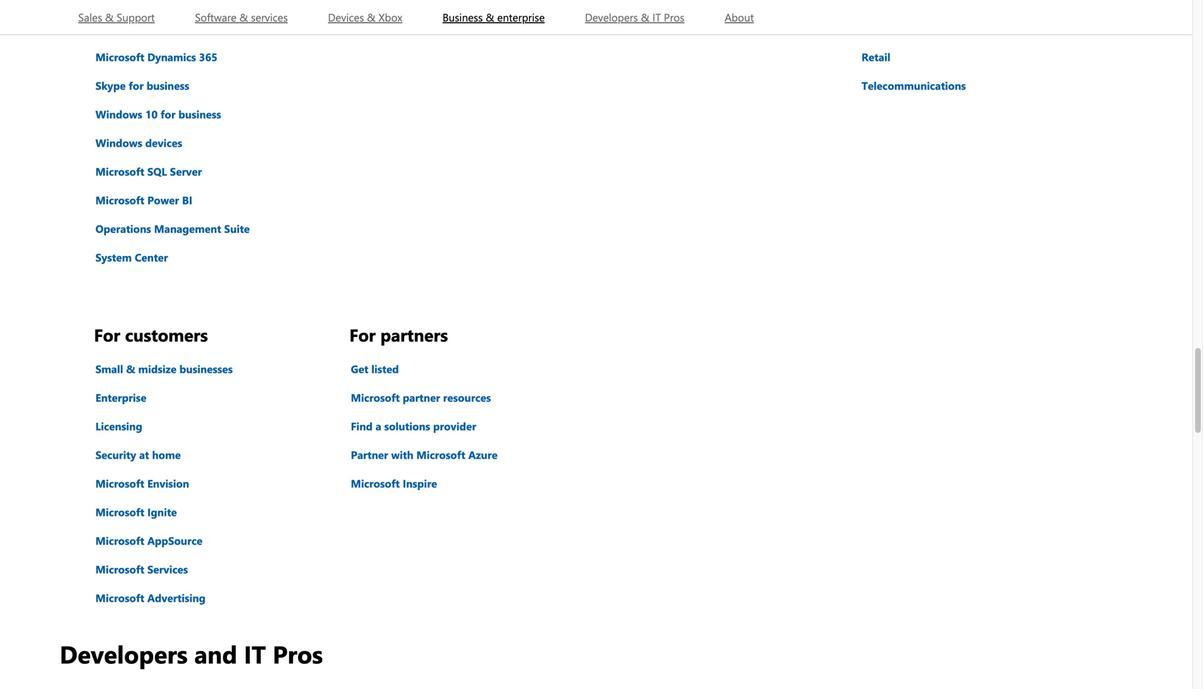 Task type: locate. For each thing, give the bounding box(es) containing it.
xbox
[[379, 10, 402, 24]]

& for devices
[[367, 10, 376, 24]]

microsoft down windows devices
[[95, 164, 144, 179]]

find a solutions provider
[[351, 419, 476, 434]]

& for software
[[239, 10, 248, 24]]

microsoft inside microsoft services link
[[95, 563, 144, 577]]

microsoft for microsoft ignite
[[95, 505, 144, 520]]

0 vertical spatial pros
[[664, 10, 685, 24]]

enterprise right business
[[497, 10, 545, 24]]

for up microsoft dynamics 365 link
[[150, 21, 165, 35]]

0 vertical spatial windows
[[95, 107, 142, 121]]

microsoft inside microsoft power bi link
[[95, 193, 144, 207]]

system
[[95, 250, 132, 265]]

devices
[[145, 136, 182, 150]]

small & midsize businesses
[[95, 362, 233, 376]]

office 365 for enterprise link
[[94, 20, 221, 37]]

& for business
[[486, 10, 494, 24]]

1 vertical spatial for
[[129, 78, 144, 93]]

microsoft down microsoft appsource
[[95, 563, 144, 577]]

1 vertical spatial pros
[[273, 638, 323, 670]]

partner with microsoft azure
[[351, 448, 498, 462]]

midsize
[[138, 362, 177, 376]]

business
[[147, 78, 189, 93], [179, 107, 221, 121]]

for right 10
[[161, 107, 176, 121]]

1 horizontal spatial pros
[[664, 10, 685, 24]]

services
[[251, 10, 288, 24]]

pros
[[664, 10, 685, 24], [273, 638, 323, 670]]

media & entertainment link
[[860, 20, 982, 37]]

365
[[129, 21, 147, 35], [199, 50, 218, 64]]

0 vertical spatial it
[[653, 10, 661, 24]]

for for for customers
[[94, 323, 120, 346]]

microsoft inside microsoft advertising link
[[95, 591, 144, 606]]

business down dynamics
[[147, 78, 189, 93]]

& inside media & entertainment link
[[896, 21, 905, 35]]

0 vertical spatial 365
[[129, 21, 147, 35]]

developers and it pros
[[60, 638, 323, 670]]

0 horizontal spatial enterprise
[[168, 21, 219, 35]]

software & services
[[195, 10, 288, 24]]

developers
[[585, 10, 638, 24], [60, 638, 188, 670]]

microsoft power bi
[[95, 193, 192, 207]]

0 horizontal spatial for
[[94, 323, 120, 346]]

& inside business & enterprise link
[[486, 10, 494, 24]]

1 vertical spatial windows
[[95, 136, 142, 150]]

business
[[443, 10, 483, 24]]

& inside software & services link
[[239, 10, 248, 24]]

microsoft for microsoft advertising
[[95, 591, 144, 606]]

it
[[653, 10, 661, 24], [244, 638, 266, 670]]

microsoft envision link
[[94, 475, 191, 492]]

microsoft
[[95, 50, 144, 64], [95, 164, 144, 179], [95, 193, 144, 207], [351, 391, 400, 405], [416, 448, 465, 462], [95, 477, 144, 491], [351, 477, 400, 491], [95, 505, 144, 520], [95, 534, 144, 548], [95, 563, 144, 577], [95, 591, 144, 606]]

microsoft for microsoft partner resources
[[351, 391, 400, 405]]

windows inside 'link'
[[95, 107, 142, 121]]

microsoft dynamics 365
[[95, 50, 218, 64]]

1 vertical spatial business
[[179, 107, 221, 121]]

business & enterprise link
[[441, 0, 546, 34]]

support
[[117, 10, 155, 24]]

sql
[[147, 164, 167, 179]]

for inside 'link'
[[161, 107, 176, 121]]

& for developers
[[641, 10, 650, 24]]

get listed
[[351, 362, 399, 376]]

about
[[725, 10, 754, 24]]

& inside developers & it pros link
[[641, 10, 650, 24]]

windows 10 for business link
[[94, 106, 223, 123]]

windows down skype
[[95, 107, 142, 121]]

1 horizontal spatial 365
[[199, 50, 218, 64]]

microsoft down security
[[95, 477, 144, 491]]

1 windows from the top
[[95, 107, 142, 121]]

resources
[[443, 391, 491, 405]]

sales & support link
[[77, 0, 156, 34]]

for customers
[[94, 323, 208, 346]]

0 horizontal spatial it
[[244, 638, 266, 670]]

2 windows from the top
[[95, 136, 142, 150]]

1 for from the left
[[94, 323, 120, 346]]

microsoft sql server link
[[94, 163, 203, 180]]

microsoft inside microsoft partner resources link
[[351, 391, 400, 405]]

for up small
[[94, 323, 120, 346]]

microsoft for microsoft sql server
[[95, 164, 144, 179]]

businesses
[[179, 362, 233, 376]]

& for media
[[896, 21, 905, 35]]

business up devices
[[179, 107, 221, 121]]

microsoft down office
[[95, 50, 144, 64]]

for right skype
[[129, 78, 144, 93]]

retail
[[862, 50, 891, 64]]

microsoft inside microsoft envision link
[[95, 477, 144, 491]]

devices
[[328, 10, 364, 24]]

with
[[391, 448, 414, 462]]

office
[[95, 21, 126, 35]]

1 vertical spatial 365
[[199, 50, 218, 64]]

microsoft down provider
[[416, 448, 465, 462]]

microsoft inspire
[[351, 477, 437, 491]]

0 vertical spatial developers
[[585, 10, 638, 24]]

bi
[[182, 193, 192, 207]]

partners
[[380, 323, 448, 346]]

microsoft for microsoft dynamics 365
[[95, 50, 144, 64]]

microsoft inside microsoft ignite link
[[95, 505, 144, 520]]

0 horizontal spatial developers
[[60, 638, 188, 670]]

entertainment
[[908, 21, 981, 35]]

business & enterprise
[[443, 10, 545, 24]]

0 vertical spatial business
[[147, 78, 189, 93]]

1 vertical spatial developers
[[60, 638, 188, 670]]

sales & support
[[78, 10, 155, 24]]

windows up microsoft sql server
[[95, 136, 142, 150]]

microsoft down microsoft ignite link
[[95, 534, 144, 548]]

skype
[[95, 78, 126, 93]]

for
[[150, 21, 165, 35], [129, 78, 144, 93], [161, 107, 176, 121]]

developers for developers & it pros
[[585, 10, 638, 24]]

microsoft inside 'partner with microsoft azure' link
[[416, 448, 465, 462]]

0 horizontal spatial 365
[[129, 21, 147, 35]]

for
[[94, 323, 120, 346], [349, 323, 376, 346]]

0 vertical spatial for
[[150, 21, 165, 35]]

enterprise
[[497, 10, 545, 24], [168, 21, 219, 35]]

microsoft down "microsoft services"
[[95, 591, 144, 606]]

2 for from the left
[[349, 323, 376, 346]]

microsoft inside microsoft dynamics 365 link
[[95, 50, 144, 64]]

center
[[135, 250, 168, 265]]

microsoft down partner
[[351, 477, 400, 491]]

microsoft up operations
[[95, 193, 144, 207]]

microsoft down microsoft envision link
[[95, 505, 144, 520]]

2 vertical spatial for
[[161, 107, 176, 121]]

microsoft for microsoft power bi
[[95, 193, 144, 207]]

enterprise up dynamics
[[168, 21, 219, 35]]

for up get
[[349, 323, 376, 346]]

microsoft partner resources
[[351, 391, 491, 405]]

it for and
[[244, 638, 266, 670]]

inspire
[[403, 477, 437, 491]]

365 inside microsoft dynamics 365 link
[[199, 50, 218, 64]]

licensing link
[[94, 418, 144, 435]]

microsoft inside microsoft appsource link
[[95, 534, 144, 548]]

windows for windows 10 for business
[[95, 107, 142, 121]]

0 horizontal spatial pros
[[273, 638, 323, 670]]

developers for developers and it pros
[[60, 638, 188, 670]]

security
[[95, 448, 136, 462]]

operations management suite link
[[94, 220, 251, 237]]

microsoft appsource link
[[94, 533, 204, 550]]

&
[[105, 10, 114, 24], [239, 10, 248, 24], [367, 10, 376, 24], [486, 10, 494, 24], [641, 10, 650, 24], [896, 21, 905, 35], [126, 362, 135, 376]]

skype for business
[[95, 78, 189, 93]]

1 vertical spatial it
[[244, 638, 266, 670]]

& for sales
[[105, 10, 114, 24]]

envision
[[147, 477, 189, 491]]

power
[[147, 193, 179, 207]]

& inside devices & xbox link
[[367, 10, 376, 24]]

operations
[[95, 222, 151, 236]]

windows 10 for business
[[95, 107, 221, 121]]

software & services link
[[194, 0, 289, 34]]

operations management suite
[[95, 222, 250, 236]]

microsoft inside microsoft sql server link
[[95, 164, 144, 179]]

1 horizontal spatial developers
[[585, 10, 638, 24]]

system center link
[[94, 249, 169, 266]]

& inside 'small & midsize businesses' link
[[126, 362, 135, 376]]

1 horizontal spatial it
[[653, 10, 661, 24]]

find a solutions provider link
[[349, 418, 478, 435]]

microsoft down get listed
[[351, 391, 400, 405]]

microsoft inside microsoft inspire link
[[351, 477, 400, 491]]

sales
[[78, 10, 102, 24]]

& inside sales & support link
[[105, 10, 114, 24]]

1 horizontal spatial for
[[349, 323, 376, 346]]

microsoft for microsoft appsource
[[95, 534, 144, 548]]

windows for windows devices
[[95, 136, 142, 150]]

devices & xbox link
[[327, 0, 404, 34]]

server
[[170, 164, 202, 179]]



Task type: vqa. For each thing, say whether or not it's contained in the screenshot.
first all from right
no



Task type: describe. For each thing, give the bounding box(es) containing it.
microsoft ignite
[[95, 505, 177, 520]]

partner
[[351, 448, 388, 462]]

home
[[152, 448, 181, 462]]

enterprise link
[[94, 389, 148, 406]]

management
[[154, 222, 221, 236]]

ignite
[[147, 505, 177, 520]]

windows devices
[[95, 136, 182, 150]]

and
[[194, 638, 237, 670]]

partner with microsoft azure link
[[349, 447, 499, 464]]

get listed link
[[349, 361, 400, 378]]

microsoft dynamics 365 link
[[94, 48, 219, 66]]

azure
[[468, 448, 498, 462]]

it for &
[[653, 10, 661, 24]]

security at home
[[95, 448, 181, 462]]

microsoft for microsoft envision
[[95, 477, 144, 491]]

telecommunications
[[862, 78, 966, 93]]

microsoft partner resources link
[[349, 389, 492, 406]]

media
[[862, 21, 893, 35]]

365 inside office 365 for enterprise link
[[129, 21, 147, 35]]

microsoft advertising link
[[94, 590, 207, 607]]

pros for developers and it pros
[[273, 638, 323, 670]]

for for for partners
[[349, 323, 376, 346]]

microsoft envision
[[95, 477, 189, 491]]

dynamics
[[147, 50, 196, 64]]

provider
[[433, 419, 476, 434]]

microsoft advertising
[[95, 591, 206, 606]]

services
[[147, 563, 188, 577]]

listed
[[371, 362, 399, 376]]

for for 10
[[161, 107, 176, 121]]

microsoft for microsoft services
[[95, 563, 144, 577]]

10
[[145, 107, 158, 121]]

microsoft for microsoft inspire
[[351, 477, 400, 491]]

system center
[[95, 250, 168, 265]]

a
[[376, 419, 381, 434]]

for partners
[[349, 323, 448, 346]]

skype for business link
[[94, 77, 191, 94]]

pros for developers & it pros
[[664, 10, 685, 24]]

get
[[351, 362, 368, 376]]

retail link
[[860, 48, 892, 66]]

microsoft appsource
[[95, 534, 203, 548]]

software
[[195, 10, 237, 24]]

microsoft services
[[95, 563, 188, 577]]

suite
[[224, 222, 250, 236]]

& for small
[[126, 362, 135, 376]]

solutions
[[384, 419, 430, 434]]

about link
[[723, 0, 755, 34]]

for for 365
[[150, 21, 165, 35]]

1 horizontal spatial enterprise
[[497, 10, 545, 24]]

customers
[[125, 323, 208, 346]]

appsource
[[147, 534, 203, 548]]

windows devices link
[[94, 134, 184, 151]]

microsoft sql server
[[95, 164, 202, 179]]

find
[[351, 419, 373, 434]]

security at home link
[[94, 447, 182, 464]]

media & entertainment
[[862, 21, 981, 35]]

microsoft inspire link
[[349, 475, 439, 492]]

advertising
[[147, 591, 206, 606]]

small
[[95, 362, 123, 376]]

licensing
[[95, 419, 142, 434]]

business inside 'link'
[[179, 107, 221, 121]]

at
[[139, 448, 149, 462]]

developers & it pros link
[[584, 0, 686, 34]]

enterprise
[[95, 391, 146, 405]]

office 365 for enterprise
[[95, 21, 219, 35]]

partner
[[403, 391, 440, 405]]

microsoft ignite link
[[94, 504, 178, 521]]

developers & it pros
[[585, 10, 685, 24]]

small & midsize businesses link
[[94, 361, 234, 378]]

microsoft services link
[[94, 561, 189, 578]]

devices & xbox
[[328, 10, 402, 24]]

telecommunications link
[[860, 77, 968, 94]]

microsoft power bi link
[[94, 192, 194, 209]]



